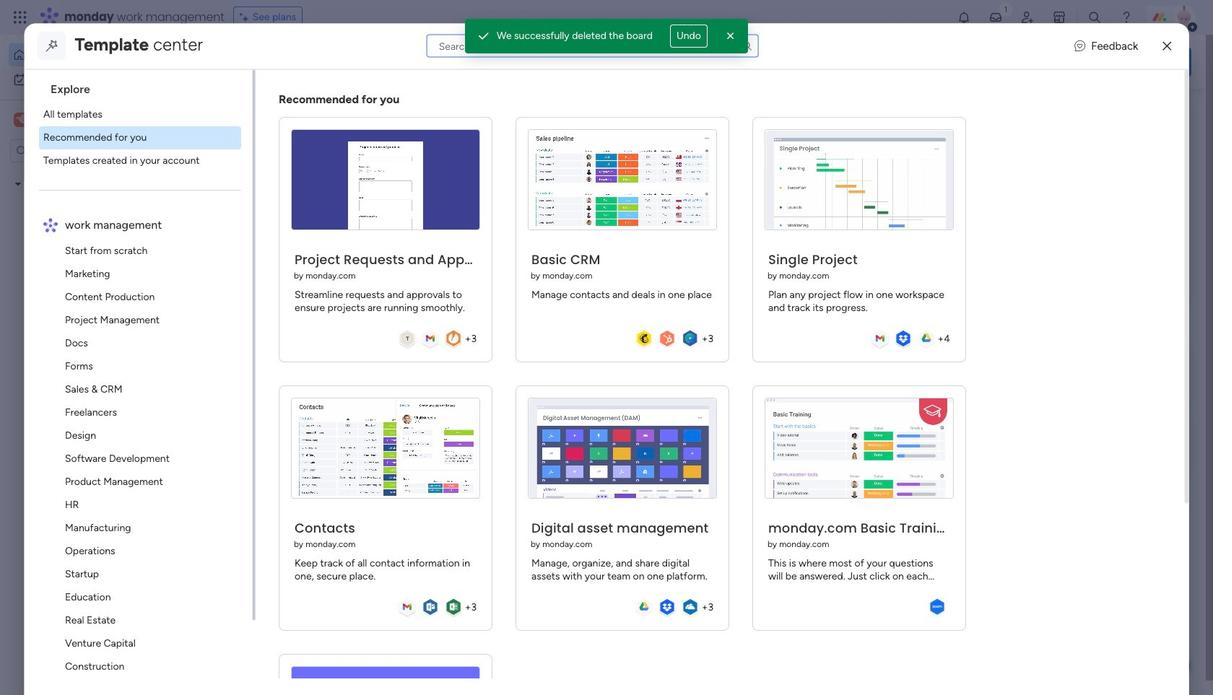 Task type: describe. For each thing, give the bounding box(es) containing it.
v2 user feedback image
[[1075, 38, 1086, 54]]

public board image
[[477, 264, 493, 279]]

component image
[[241, 286, 254, 299]]

0 horizontal spatial component image
[[477, 286, 490, 299]]

search image
[[741, 40, 753, 52]]

public board image
[[241, 264, 257, 279]]

caret down image
[[15, 179, 21, 189]]

Search in workspace field
[[30, 143, 121, 159]]

add to favorites image
[[428, 264, 443, 278]]

1 image
[[999, 1, 1012, 17]]

0 horizontal spatial workspace image
[[14, 112, 28, 128]]

1 horizontal spatial workspace image
[[247, 585, 282, 620]]

workspace image
[[16, 112, 26, 128]]

close recently visited image
[[223, 118, 240, 135]]

explore element
[[39, 103, 252, 172]]

close image
[[1163, 40, 1172, 51]]

1 vertical spatial option
[[9, 68, 175, 91]]



Task type: locate. For each thing, give the bounding box(es) containing it.
invite members image
[[1020, 10, 1035, 25]]

0 vertical spatial option
[[9, 43, 175, 66]]

None search field
[[427, 34, 759, 57]]

alert
[[465, 19, 748, 53]]

2 vertical spatial option
[[0, 171, 184, 174]]

ruby anderson image
[[1173, 6, 1196, 29]]

1 horizontal spatial component image
[[649, 607, 661, 620]]

heading
[[39, 69, 252, 103]]

monday marketplace image
[[1052, 10, 1067, 25]]

search everything image
[[1087, 10, 1102, 25]]

Search by template name, creator or description search field
[[427, 34, 759, 57]]

work management templates element
[[39, 239, 252, 695]]

see plans image
[[240, 9, 253, 25]]

help center element
[[975, 414, 1191, 472]]

close image
[[724, 29, 738, 43]]

component image
[[477, 286, 490, 299], [649, 607, 661, 620]]

option
[[9, 43, 175, 66], [9, 68, 175, 91], [0, 171, 184, 174]]

getting started element
[[975, 345, 1191, 403]]

ruby anderson image
[[257, 394, 286, 422]]

update feed image
[[989, 10, 1003, 25]]

0 vertical spatial component image
[[477, 286, 490, 299]]

notifications image
[[957, 10, 971, 25]]

v2 bolt switch image
[[1099, 54, 1108, 70]]

v2 user feedback image
[[987, 54, 997, 70]]

workspace image
[[14, 112, 28, 128], [247, 585, 282, 620], [604, 585, 639, 620]]

quick search results list box
[[223, 135, 940, 326]]

workspace selection element
[[14, 111, 51, 129]]

1 vertical spatial component image
[[649, 607, 661, 620]]

2 horizontal spatial workspace image
[[604, 585, 639, 620]]

select product image
[[13, 10, 27, 25]]

list box
[[30, 69, 255, 695], [0, 169, 184, 391]]

help image
[[1119, 10, 1134, 25]]



Task type: vqa. For each thing, say whether or not it's contained in the screenshot.
search box
yes



